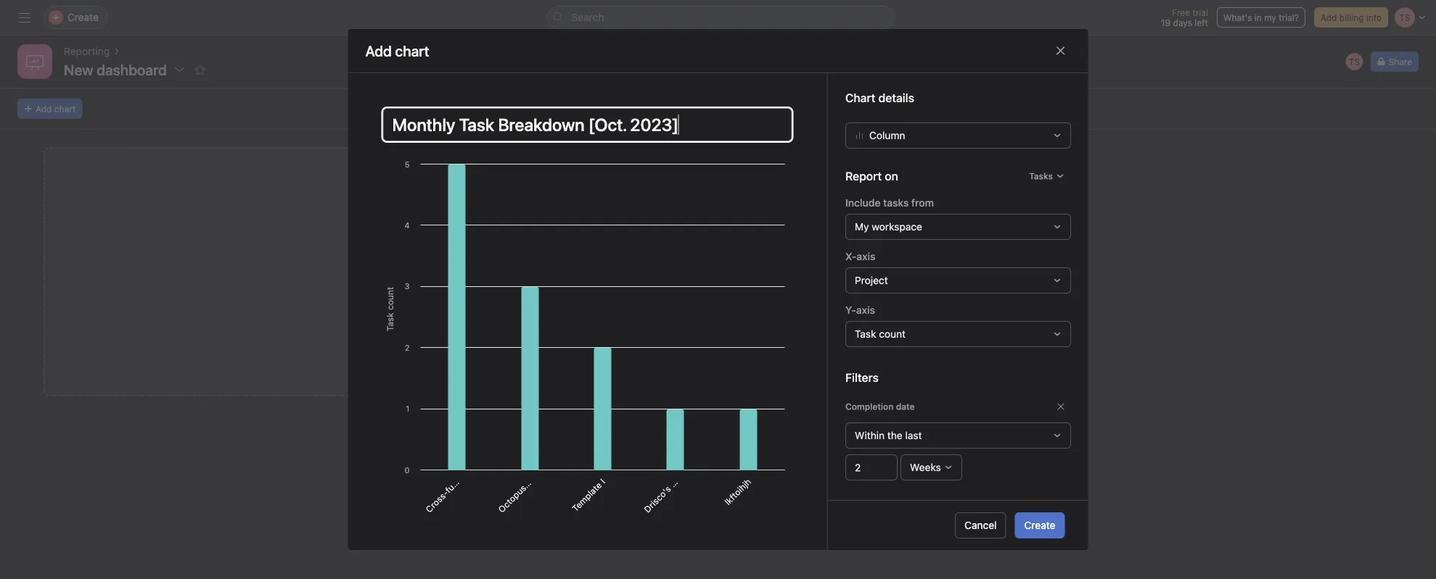 Task type: locate. For each thing, give the bounding box(es) containing it.
1 vertical spatial add chart button
[[44, 147, 709, 397]]

add
[[1321, 12, 1337, 23], [36, 104, 52, 114], [356, 282, 373, 292]]

task count button
[[845, 321, 1071, 347]]

last
[[905, 430, 922, 442]]

1 horizontal spatial chart
[[375, 282, 397, 292]]

share button
[[1371, 52, 1419, 72]]

0 vertical spatial axis
[[856, 251, 875, 263]]

what's in my trial? button
[[1217, 7, 1306, 28]]

0 vertical spatial chart
[[54, 104, 76, 114]]

0 horizontal spatial add
[[36, 104, 52, 114]]

2 axis from the top
[[856, 304, 875, 316]]

2 horizontal spatial add
[[1321, 12, 1337, 23]]

add billing info
[[1321, 12, 1382, 23]]

reporting link
[[64, 44, 110, 60]]

count
[[879, 328, 906, 340]]

free
[[1172, 7, 1190, 17]]

add chart button
[[17, 99, 82, 119], [44, 147, 709, 397]]

within the last
[[855, 430, 922, 442]]

axis
[[856, 251, 875, 263], [856, 304, 875, 316]]

0 vertical spatial add
[[1321, 12, 1337, 23]]

1 vertical spatial axis
[[856, 304, 875, 316]]

Monthly Task Breakdown [Oct. 2023] text field
[[383, 108, 792, 141]]

in
[[1255, 12, 1262, 23]]

from
[[911, 197, 934, 209]]

0 vertical spatial add chart button
[[17, 99, 82, 119]]

tasks
[[1029, 171, 1053, 181]]

info
[[1367, 12, 1382, 23]]

completion date
[[845, 402, 915, 412]]

chart details
[[845, 91, 914, 105]]

y-axis
[[845, 304, 875, 316]]

cancel
[[965, 520, 997, 532]]

1 axis from the top
[[856, 251, 875, 263]]

add for the add billing info button
[[1321, 12, 1337, 23]]

1 vertical spatial chart
[[375, 282, 397, 292]]

trial
[[1193, 7, 1208, 17]]

x-axis
[[845, 251, 875, 263]]

add chart
[[365, 42, 429, 59]]

drisco's
[[642, 484, 673, 515]]

ts
[[1349, 57, 1360, 67]]

the
[[887, 430, 902, 442]]

0 horizontal spatial add chart
[[36, 104, 76, 114]]

free trial 19 days left
[[1161, 7, 1208, 28]]

None number field
[[845, 455, 897, 481]]

1 vertical spatial add chart
[[356, 282, 397, 292]]

search list box
[[547, 6, 895, 29]]

my
[[855, 221, 869, 233]]

axis up 'project'
[[856, 251, 875, 263]]

close image
[[1055, 45, 1067, 57]]

reporting
[[64, 45, 110, 57]]

1 vertical spatial add
[[36, 104, 52, 114]]

project
[[855, 275, 888, 287]]

2 vertical spatial add
[[356, 282, 373, 292]]

task
[[855, 328, 876, 340]]

chart
[[54, 104, 76, 114], [375, 282, 397, 292]]

1 horizontal spatial add
[[356, 282, 373, 292]]

1 horizontal spatial add chart
[[356, 282, 397, 292]]

billing
[[1340, 12, 1364, 23]]

trial?
[[1279, 12, 1299, 23]]

y-
[[845, 304, 856, 316]]

what's in my trial?
[[1224, 12, 1299, 23]]

template
[[570, 481, 604, 514]]

left
[[1195, 17, 1208, 28]]

axis up 'task'
[[856, 304, 875, 316]]

share
[[1389, 57, 1412, 67]]

search button
[[547, 6, 895, 29]]

ts button
[[1345, 52, 1365, 72]]

my workspace button
[[845, 214, 1071, 240]]

project button
[[845, 268, 1071, 294]]

add chart
[[36, 104, 76, 114], [356, 282, 397, 292]]



Task type: vqa. For each thing, say whether or not it's contained in the screenshot.
I
yes



Task type: describe. For each thing, give the bounding box(es) containing it.
i
[[598, 477, 607, 486]]

within the last button
[[845, 423, 1071, 449]]

tasks
[[883, 197, 909, 209]]

axis for x-
[[856, 251, 875, 263]]

task count
[[855, 328, 906, 340]]

octopus
[[496, 483, 528, 515]]

include
[[845, 197, 880, 209]]

what's
[[1224, 12, 1252, 23]]

weeks
[[910, 462, 941, 474]]

octopus specimen
[[496, 453, 559, 515]]

0 vertical spatial add chart
[[36, 104, 76, 114]]

search
[[572, 11, 604, 23]]

include tasks from
[[845, 197, 934, 209]]

add billing info button
[[1314, 7, 1388, 28]]

days
[[1173, 17, 1193, 28]]

filters
[[845, 371, 878, 385]]

completion
[[845, 402, 893, 412]]

column
[[869, 129, 905, 141]]

cancel button
[[955, 513, 1006, 539]]

workspace
[[872, 221, 922, 233]]

add for the bottom add chart button
[[356, 282, 373, 292]]

template i
[[570, 477, 607, 514]]

0 horizontal spatial chart
[[54, 104, 76, 114]]

weeks button
[[900, 455, 962, 481]]

column button
[[845, 122, 1071, 149]]

x-
[[845, 251, 856, 263]]

specimen
[[523, 453, 559, 489]]

19
[[1161, 17, 1171, 28]]

tasks button
[[1022, 166, 1071, 186]]

report image
[[26, 53, 44, 70]]

within
[[855, 430, 884, 442]]

report on
[[845, 169, 898, 183]]

a button to remove the filter image
[[1056, 403, 1065, 411]]

add to starred image
[[194, 64, 206, 75]]

drinks
[[668, 464, 693, 490]]

new dashboard
[[64, 61, 167, 78]]

lkftoihjh
[[723, 477, 753, 508]]

show options image
[[174, 64, 186, 75]]

date
[[896, 402, 915, 412]]

create button
[[1015, 513, 1065, 539]]

create
[[1025, 520, 1056, 532]]

my
[[1264, 12, 1277, 23]]

axis for y-
[[856, 304, 875, 316]]

drisco's drinks
[[642, 464, 693, 515]]

my workspace
[[855, 221, 922, 233]]



